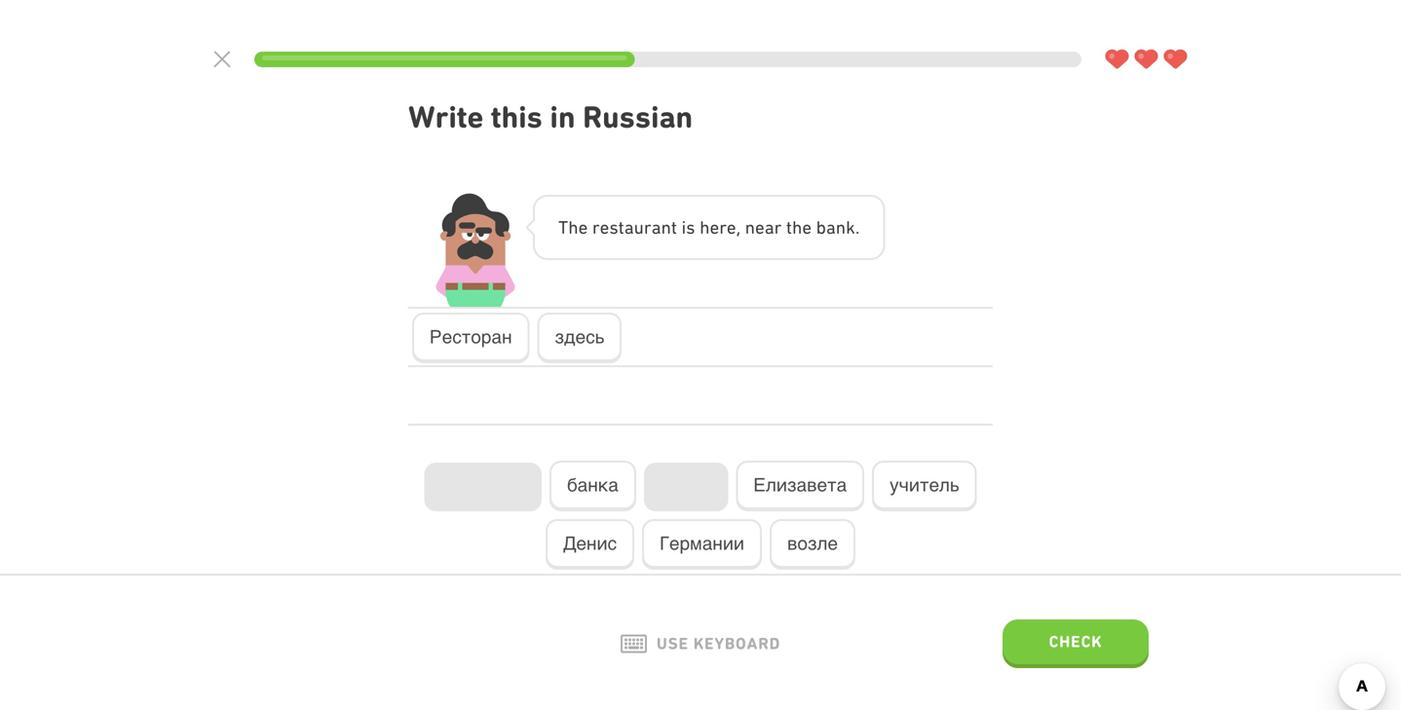Task type: vqa. For each thing, say whether or not it's contained in the screenshot.
u
yes



Task type: locate. For each thing, give the bounding box(es) containing it.
2 r from the left
[[644, 217, 652, 238]]

r left t h e
[[775, 217, 782, 238]]

1 horizontal spatial h
[[700, 217, 710, 238]]

e right i
[[727, 217, 737, 238]]

возле button
[[770, 520, 856, 570]]

h e r e , n e a r
[[700, 217, 782, 238]]

h left b
[[793, 217, 803, 238]]

h left u
[[569, 217, 579, 238]]

n left .
[[836, 217, 846, 238]]

n right ,
[[745, 217, 756, 238]]

this
[[491, 99, 543, 135]]

s left u
[[610, 217, 619, 238]]

h
[[569, 217, 579, 238], [700, 217, 710, 238], [793, 217, 803, 238]]

r right the t at left top
[[593, 217, 600, 238]]

1 horizontal spatial t
[[672, 217, 677, 238]]

e left ,
[[710, 217, 720, 238]]

a right u
[[652, 217, 661, 238]]

0 horizontal spatial h
[[569, 217, 579, 238]]

2 horizontal spatial n
[[836, 217, 846, 238]]

u
[[634, 217, 644, 238]]

a left k
[[827, 217, 836, 238]]

6 e from the left
[[803, 217, 812, 238]]

e right the t at left top
[[579, 217, 588, 238]]

r
[[593, 217, 600, 238], [644, 217, 652, 238], [720, 217, 727, 238], [775, 217, 782, 238]]

0 horizontal spatial s
[[610, 217, 619, 238]]

t left u
[[619, 217, 625, 238]]

t
[[619, 217, 625, 238], [672, 217, 677, 238], [787, 217, 793, 238]]

b a n k .
[[817, 217, 860, 238]]

возле
[[788, 533, 838, 554]]

e left u
[[600, 217, 610, 238]]

2 h from the left
[[700, 217, 710, 238]]

h right i
[[700, 217, 710, 238]]

0 horizontal spatial n
[[661, 217, 672, 238]]

2 horizontal spatial h
[[793, 217, 803, 238]]

ресторан button
[[412, 313, 530, 364]]

1 s from the left
[[610, 217, 619, 238]]

елизавета
[[754, 475, 847, 496]]

0 horizontal spatial t
[[619, 217, 625, 238]]

2 horizontal spatial t
[[787, 217, 793, 238]]

денис
[[564, 533, 617, 554]]

r left ,
[[720, 217, 727, 238]]

check
[[1050, 633, 1103, 652]]

h for t
[[793, 217, 803, 238]]

.
[[856, 217, 860, 238]]

t left i
[[672, 217, 677, 238]]

s
[[610, 217, 619, 238], [687, 217, 696, 238]]

progress bar
[[254, 52, 1082, 67]]

,
[[737, 217, 741, 238]]

1 horizontal spatial n
[[745, 217, 756, 238]]

t h e
[[787, 217, 812, 238]]

2 a from the left
[[652, 217, 661, 238]]

3 h from the left
[[793, 217, 803, 238]]

1 horizontal spatial s
[[687, 217, 696, 238]]

check button
[[1003, 620, 1149, 669]]

n left i
[[661, 217, 672, 238]]

a
[[625, 217, 634, 238], [652, 217, 661, 238], [765, 217, 775, 238], [827, 217, 836, 238]]

2 t from the left
[[672, 217, 677, 238]]

a left t h e
[[765, 217, 775, 238]]

германии button
[[643, 520, 762, 570]]

s left ,
[[687, 217, 696, 238]]

n
[[661, 217, 672, 238], [745, 217, 756, 238], [836, 217, 846, 238]]

r left i
[[644, 217, 652, 238]]

елизавета button
[[736, 461, 865, 512]]

k
[[846, 217, 856, 238]]

b
[[817, 217, 827, 238]]

t left b
[[787, 217, 793, 238]]

a left i
[[625, 217, 634, 238]]

e left b
[[803, 217, 812, 238]]

4 e from the left
[[727, 217, 737, 238]]

3 r from the left
[[720, 217, 727, 238]]

t
[[559, 217, 569, 238]]

e right ,
[[756, 217, 765, 238]]

i
[[682, 217, 687, 238]]

ресторан
[[430, 327, 512, 348]]

3 a from the left
[[765, 217, 775, 238]]

1 h from the left
[[569, 217, 579, 238]]

e
[[579, 217, 588, 238], [600, 217, 610, 238], [710, 217, 720, 238], [727, 217, 737, 238], [756, 217, 765, 238], [803, 217, 812, 238]]



Task type: describe. For each thing, give the bounding box(es) containing it.
4 a from the left
[[827, 217, 836, 238]]

банка
[[568, 475, 619, 496]]

денис button
[[546, 520, 635, 570]]

3 e from the left
[[710, 217, 720, 238]]

4 r from the left
[[775, 217, 782, 238]]

2 n from the left
[[745, 217, 756, 238]]

use
[[657, 635, 689, 654]]

здесь
[[555, 327, 605, 348]]

russian
[[583, 99, 693, 135]]

банка button
[[550, 461, 636, 512]]

3 n from the left
[[836, 217, 846, 238]]

use keyboard button
[[621, 635, 781, 654]]

1 t from the left
[[619, 217, 625, 238]]

keyboard
[[694, 635, 781, 654]]

in
[[550, 99, 576, 135]]

write this in russian
[[409, 99, 693, 135]]

use keyboard
[[657, 635, 781, 654]]

учитель button
[[873, 461, 977, 512]]

write
[[409, 99, 484, 135]]

t h e r e s t a u r a n t i s
[[559, 217, 696, 238]]

1 a from the left
[[625, 217, 634, 238]]

учитель
[[890, 475, 960, 496]]

1 e from the left
[[579, 217, 588, 238]]

здесь button
[[538, 313, 622, 364]]

1 n from the left
[[661, 217, 672, 238]]

5 e from the left
[[756, 217, 765, 238]]

1 r from the left
[[593, 217, 600, 238]]

2 s from the left
[[687, 217, 696, 238]]

2 e from the left
[[600, 217, 610, 238]]

3 t from the left
[[787, 217, 793, 238]]

h for t
[[569, 217, 579, 238]]

германии
[[660, 533, 745, 554]]



